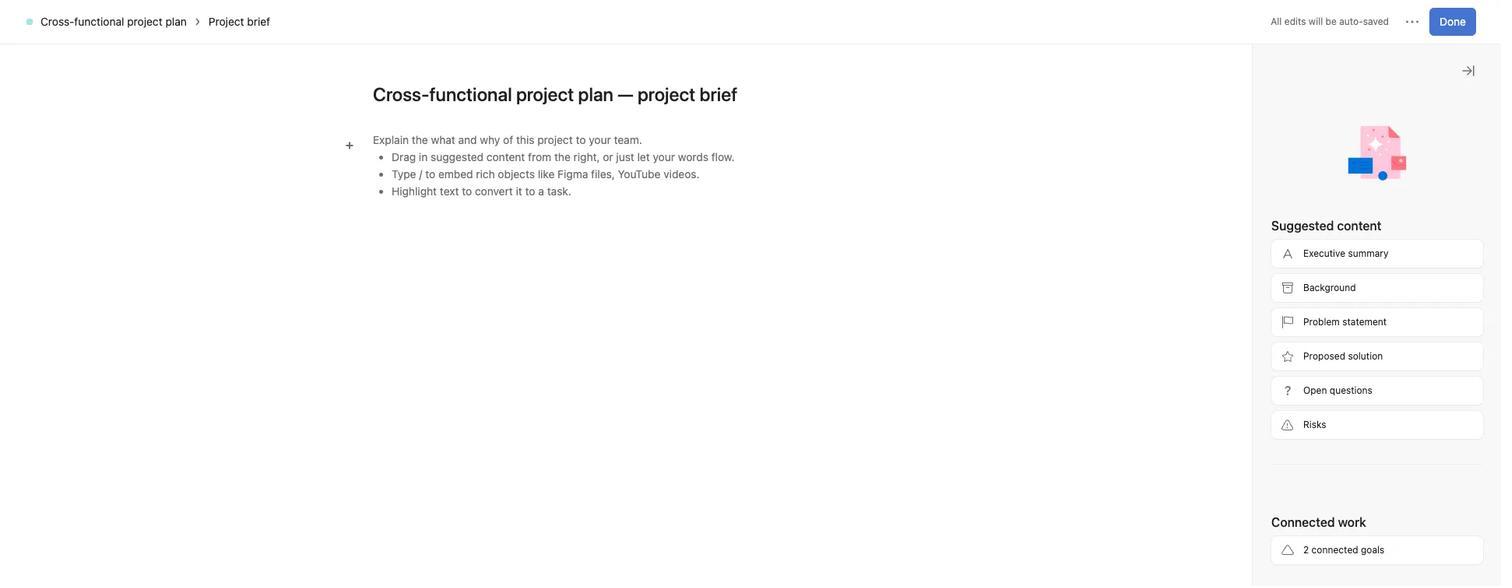 Task type: describe. For each thing, give the bounding box(es) containing it.
timeline link
[[418, 96, 474, 113]]

close image
[[1462, 65, 1475, 77]]

workflow
[[583, 97, 631, 111]]

2 connected goals
[[1303, 544, 1385, 556]]

minutes for simon
[[1268, 366, 1303, 378]]

my
[[1317, 12, 1330, 24]]

become for become the top of the market
[[404, 154, 446, 167]]

edits
[[1284, 16, 1306, 27]]

2
[[1303, 544, 1309, 556]]

you
[[1229, 530, 1251, 544]]

open
[[1303, 385, 1327, 396]]

saved
[[1363, 16, 1389, 27]]

a
[[1259, 236, 1265, 249]]

kicked
[[1314, 471, 1351, 485]]

grow
[[700, 171, 727, 185]]

problem
[[1303, 316, 1340, 328]]

31
[[1255, 366, 1265, 378]]

billing
[[1397, 12, 1424, 24]]

this inside this project is kicked off! jacob simon
[[1229, 471, 1254, 485]]

jacob simon 31 minutes ago
[[1255, 350, 1322, 378]]

all edits will be auto-saved
[[1271, 16, 1389, 27]]

be
[[1326, 16, 1337, 27]]

kicked off!
[[1308, 193, 1369, 207]]

become the top of the market link
[[700, 153, 850, 170]]

add billing info
[[1377, 12, 1443, 24]]

top for become the top of the market grow the team
[[763, 154, 780, 167]]

of for become the top of the market
[[489, 154, 499, 167]]

communicate
[[1337, 287, 1405, 301]]

proposed solution
[[1303, 350, 1383, 362]]

this for this project is kicked off!
[[1224, 193, 1248, 207]]

asana.
[[1224, 253, 1258, 266]]

jacob inside jacob simon 31 minutes ago
[[1255, 350, 1286, 364]]

executive
[[1303, 248, 1345, 259]]

problem statement
[[1303, 316, 1387, 328]]

board link
[[356, 96, 399, 113]]

become the top of the market grow the team
[[700, 154, 850, 185]]

questions
[[1330, 385, 1373, 396]]

latest status update element
[[1211, 173, 1470, 392]]

is inside this is a sample project status update in asana.
[[1248, 236, 1256, 249]]

of inside the use status updates to communicate the progress of your project with your teammates. skip the…
[[1271, 304, 1281, 318]]

project left the plan
[[127, 15, 162, 28]]

in inside button
[[1306, 12, 1314, 24]]

the inside the use status updates to communicate the progress of your project with your teammates. skip the…
[[1408, 287, 1424, 301]]

project inside this is a sample project status update in asana.
[[1307, 236, 1342, 249]]

trial?
[[1332, 12, 1354, 24]]

plan
[[165, 15, 187, 28]]

statement
[[1342, 316, 1387, 328]]

project
[[209, 15, 244, 28]]

brief
[[247, 15, 270, 28]]

insert an object image
[[345, 141, 354, 150]]

teammates.
[[1397, 304, 1456, 318]]

calendar
[[505, 97, 552, 111]]

timeline
[[431, 97, 474, 111]]

project inside the use status updates to communicate the progress of your project with your teammates. skip the…
[[1309, 304, 1345, 318]]

proposed
[[1303, 350, 1345, 362]]

add billing info button
[[1370, 8, 1450, 30]]

cross-functional project plan
[[40, 15, 187, 28]]

what's in my trial?
[[1273, 12, 1354, 24]]

goals
[[1361, 544, 1385, 556]]

project inside this project is kicked off! jacob simon
[[1257, 471, 1298, 485]]

market for become the top of the market
[[522, 154, 557, 167]]

39
[[1229, 549, 1241, 561]]

auto-
[[1339, 16, 1363, 27]]

top for become the top of the market
[[469, 154, 486, 167]]

become for become the top of the market grow the team
[[700, 154, 741, 167]]

team
[[750, 171, 776, 185]]

all
[[1271, 16, 1282, 27]]

connected work
[[1271, 515, 1366, 529]]

add
[[1377, 12, 1395, 24]]

summary
[[1224, 219, 1275, 232]]

2 your from the left
[[1372, 304, 1394, 318]]

hide sidebar image
[[20, 12, 33, 25]]



Task type: vqa. For each thing, say whether or not it's contained in the screenshot.
your
yes



Task type: locate. For each thing, give the bounding box(es) containing it.
in left my
[[1306, 12, 1314, 24]]

simon
[[1289, 350, 1321, 364], [1263, 490, 1296, 503]]

project up the summary
[[1252, 193, 1292, 207]]

1 horizontal spatial top
[[763, 154, 780, 167]]

jacob inside this project is kicked off! jacob simon
[[1229, 490, 1261, 503]]

open questions
[[1303, 385, 1373, 396]]

summary
[[1348, 248, 1389, 259]]

suggested content
[[1271, 219, 1382, 233]]

ago inside you joined 39 minutes ago
[[1281, 549, 1298, 561]]

project down to
[[1309, 304, 1345, 318]]

1 market from the left
[[522, 154, 557, 167]]

functional
[[74, 15, 124, 28]]

of for become the top of the market grow the team
[[783, 154, 793, 167]]

list box
[[567, 6, 941, 31]]

this is a sample project status update in asana.
[[1224, 236, 1429, 266]]

this project is kicked off! button
[[1229, 470, 1375, 486]]

0 vertical spatial is
[[1296, 193, 1305, 207]]

jacob up 31
[[1255, 350, 1286, 364]]

simon down 'this project is kicked off!' button
[[1263, 490, 1296, 503]]

in right update
[[1417, 236, 1426, 249]]

jacob simon link
[[1255, 350, 1321, 364], [1229, 490, 1296, 503]]

0 horizontal spatial ago
[[1281, 549, 1298, 561]]

you joined 39 minutes ago
[[1229, 530, 1298, 561]]

your
[[1284, 304, 1306, 318], [1372, 304, 1394, 318]]

on track
[[1211, 140, 1270, 158]]

jacob
[[1255, 350, 1286, 364], [1229, 490, 1261, 503]]

become
[[404, 154, 446, 167], [700, 154, 741, 167]]

is left a
[[1248, 236, 1256, 249]]

in
[[1306, 12, 1314, 24], [1417, 236, 1426, 249]]

your down communicate
[[1372, 304, 1394, 318]]

minutes for joined
[[1244, 549, 1279, 561]]

done button
[[1429, 8, 1476, 36]]

0 vertical spatial simon
[[1289, 350, 1321, 364]]

in inside this is a sample project status update in asana.
[[1417, 236, 1426, 249]]

minutes right 31
[[1268, 366, 1303, 378]]

0 horizontal spatial status
[[1246, 287, 1277, 301]]

what's
[[1273, 12, 1304, 24]]

1 vertical spatial this
[[1224, 236, 1245, 249]]

solution
[[1348, 350, 1383, 362]]

1 vertical spatial in
[[1417, 236, 1426, 249]]

dashboard link
[[650, 96, 718, 113]]

top
[[469, 154, 486, 167], [763, 154, 780, 167]]

top up team
[[763, 154, 780, 167]]

global element
[[0, 38, 187, 132]]

jacob simon link up the you joined button
[[1229, 490, 1296, 503]]

this project is kicked off!
[[1224, 193, 1369, 207]]

this up the summary
[[1224, 193, 1248, 207]]

status up progress
[[1246, 287, 1277, 301]]

1 horizontal spatial of
[[783, 154, 793, 167]]

risks
[[1303, 419, 1326, 431]]

1 horizontal spatial status
[[1345, 236, 1376, 249]]

is for kicked
[[1301, 471, 1311, 485]]

minutes inside you joined 39 minutes ago
[[1244, 549, 1279, 561]]

will
[[1309, 16, 1323, 27]]

of inside become the top of the market grow the team
[[783, 154, 793, 167]]

more actions for project brief image
[[1406, 16, 1419, 28]]

jacob simon link up 31
[[1255, 350, 1321, 364]]

1 horizontal spatial market
[[815, 154, 850, 167]]

this inside this is a sample project status update in asana.
[[1224, 236, 1245, 249]]

project down suggested content
[[1307, 236, 1342, 249]]

0 vertical spatial status
[[1345, 236, 1376, 249]]

use status updates to communicate the progress of your project with your teammates. skip the…
[[1224, 287, 1459, 335]]

status
[[1345, 236, 1376, 249], [1246, 287, 1277, 301]]

2 horizontal spatial of
[[1271, 304, 1281, 318]]

the…
[[1249, 322, 1273, 335]]

simon inside jacob simon 31 minutes ago
[[1289, 350, 1321, 364]]

0 vertical spatial jacob simon link
[[1255, 350, 1321, 364]]

0 vertical spatial in
[[1306, 12, 1314, 24]]

done
[[1440, 15, 1466, 28]]

progress
[[1224, 304, 1268, 318]]

minutes down the you joined button
[[1244, 549, 1279, 561]]

cross-
[[40, 15, 74, 28]]

market
[[522, 154, 557, 167], [815, 154, 850, 167]]

become inside become the top of the market grow the team
[[700, 154, 741, 167]]

become down connected goals
[[404, 154, 446, 167]]

is up suggested content
[[1296, 193, 1305, 207]]

0 vertical spatial ago
[[1305, 366, 1322, 378]]

use
[[1224, 287, 1244, 301]]

0 horizontal spatial of
[[489, 154, 499, 167]]

0 horizontal spatial become
[[404, 154, 446, 167]]

ago for simon
[[1305, 366, 1322, 378]]

ago for joined
[[1281, 549, 1298, 561]]

status inside this is a sample project status update in asana.
[[1345, 236, 1376, 249]]

1 top from the left
[[469, 154, 486, 167]]

Edit title for Cross-functional project plan project brief text field
[[373, 82, 879, 107]]

with
[[1348, 304, 1369, 318]]

is left kicked
[[1301, 471, 1311, 485]]

connected goals
[[392, 117, 510, 135]]

0 vertical spatial jacob
[[1255, 350, 1286, 364]]

you joined button
[[1229, 529, 1298, 545]]

minutes inside jacob simon 31 minutes ago
[[1268, 366, 1303, 378]]

of
[[489, 154, 499, 167], [783, 154, 793, 167], [1271, 304, 1281, 318]]

jacob simon link inside latest status update "element"
[[1255, 350, 1321, 364]]

cross-functional project plan link
[[40, 15, 187, 28]]

1 horizontal spatial your
[[1372, 304, 1394, 318]]

2 vertical spatial this
[[1229, 471, 1254, 485]]

simon inside this project is kicked off! jacob simon
[[1263, 490, 1296, 503]]

2 market from the left
[[815, 154, 850, 167]]

0 horizontal spatial market
[[522, 154, 557, 167]]

ago left 2 at the bottom right
[[1281, 549, 1298, 561]]

sample
[[1268, 236, 1304, 249]]

1 vertical spatial status
[[1246, 287, 1277, 301]]

board
[[369, 97, 399, 111]]

this up asana.
[[1224, 236, 1245, 249]]

info
[[1426, 12, 1443, 24]]

1 vertical spatial jacob
[[1229, 490, 1261, 503]]

this for this is a sample project status update in asana.
[[1224, 236, 1245, 249]]

ago up open
[[1305, 366, 1322, 378]]

1 your from the left
[[1284, 304, 1306, 318]]

1 vertical spatial simon
[[1263, 490, 1296, 503]]

is inside this project is kicked off! jacob simon
[[1301, 471, 1311, 485]]

1 horizontal spatial ago
[[1305, 366, 1322, 378]]

1 vertical spatial ago
[[1281, 549, 1298, 561]]

2 vertical spatial is
[[1301, 471, 1311, 485]]

skip
[[1224, 322, 1246, 335]]

calendar link
[[493, 96, 552, 113]]

1 vertical spatial jacob simon link
[[1229, 490, 1296, 503]]

0 horizontal spatial top
[[469, 154, 486, 167]]

top inside become the top of the market grow the team
[[763, 154, 780, 167]]

market for become the top of the market grow the team
[[815, 154, 850, 167]]

executive summary
[[1303, 248, 1389, 259]]

update
[[1379, 236, 1414, 249]]

jacob up you
[[1229, 490, 1261, 503]]

is for kicked off!
[[1296, 193, 1305, 207]]

status left update
[[1345, 236, 1376, 249]]

connected
[[1312, 544, 1358, 556]]

1 become from the left
[[404, 154, 446, 167]]

simon up open
[[1289, 350, 1321, 364]]

your down updates at the right of the page
[[1284, 304, 1306, 318]]

become the top of the market
[[404, 154, 557, 167]]

this
[[1224, 193, 1248, 207], [1224, 236, 1245, 249], [1229, 471, 1254, 485]]

to
[[1324, 287, 1334, 301]]

what's in my trial? button
[[1266, 8, 1361, 30]]

is
[[1296, 193, 1305, 207], [1248, 236, 1256, 249], [1301, 471, 1311, 485]]

2 become from the left
[[700, 154, 741, 167]]

project
[[127, 15, 162, 28], [1252, 193, 1292, 207], [1307, 236, 1342, 249], [1309, 304, 1345, 318], [1257, 471, 1298, 485]]

top down connected goals
[[469, 154, 486, 167]]

1 vertical spatial minutes
[[1244, 549, 1279, 561]]

2 top from the left
[[763, 154, 780, 167]]

background
[[1303, 282, 1356, 294]]

1 horizontal spatial in
[[1417, 236, 1426, 249]]

0 vertical spatial this
[[1224, 193, 1248, 207]]

1 horizontal spatial become
[[700, 154, 741, 167]]

workflow link
[[570, 96, 631, 113]]

1 vertical spatial is
[[1248, 236, 1256, 249]]

market inside become the top of the market grow the team
[[815, 154, 850, 167]]

off!
[[1355, 471, 1375, 485]]

project brief
[[209, 15, 270, 28]]

become up grow
[[700, 154, 741, 167]]

project left kicked
[[1257, 471, 1298, 485]]

ago inside jacob simon 31 minutes ago
[[1305, 366, 1322, 378]]

updates
[[1280, 287, 1321, 301]]

joined
[[1254, 530, 1289, 544]]

status inside the use status updates to communicate the progress of your project with your teammates. skip the…
[[1246, 287, 1277, 301]]

0 horizontal spatial your
[[1284, 304, 1306, 318]]

ago
[[1305, 366, 1322, 378], [1281, 549, 1298, 561]]

this up you
[[1229, 471, 1254, 485]]

this project is kicked off! jacob simon
[[1229, 471, 1375, 503]]

0 vertical spatial minutes
[[1268, 366, 1303, 378]]

dashboard
[[662, 97, 718, 111]]

0 horizontal spatial in
[[1306, 12, 1314, 24]]



